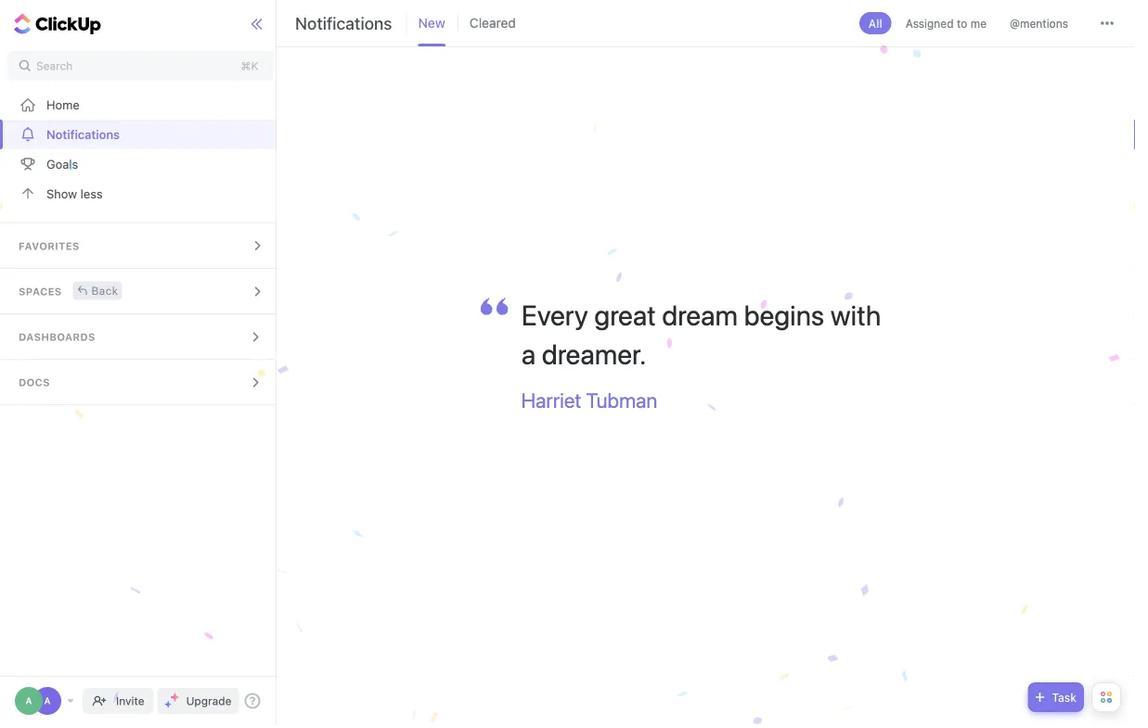 Task type: vqa. For each thing, say whether or not it's contained in the screenshot.
TREE
no



Task type: describe. For each thing, give the bounding box(es) containing it.
less
[[80, 187, 103, 201]]

2 a from the left
[[44, 696, 51, 707]]

sparkle svg 2 image
[[165, 702, 172, 709]]

notifications inside notifications link
[[46, 128, 120, 142]]

sidebar navigation
[[0, 0, 281, 726]]

upgrade link
[[157, 689, 239, 715]]

harriet tubman
[[521, 388, 658, 412]]

home link
[[0, 90, 281, 120]]

notifications link
[[0, 120, 281, 149]]

goals link
[[0, 149, 281, 179]]

every
[[521, 298, 588, 331]]

dashboards
[[19, 331, 95, 343]]

begins
[[744, 298, 825, 331]]

back link
[[73, 282, 122, 300]]

harriet
[[521, 388, 582, 412]]

invite
[[116, 695, 144, 708]]

sparkle svg 1 image
[[170, 693, 180, 703]]

1 a from the left
[[25, 696, 32, 707]]

with
[[831, 298, 881, 331]]

to
[[957, 17, 968, 30]]

spaces
[[19, 286, 62, 298]]

a
[[521, 337, 536, 370]]

all
[[869, 17, 883, 30]]



Task type: locate. For each thing, give the bounding box(es) containing it.
notifications down home
[[46, 128, 120, 142]]

1 horizontal spatial notifications
[[295, 13, 392, 33]]

a
[[25, 696, 32, 707], [44, 696, 51, 707]]

dream
[[662, 298, 738, 331]]

me
[[971, 17, 987, 30]]

0 horizontal spatial a
[[25, 696, 32, 707]]

goals
[[46, 157, 78, 171]]

dreamer.
[[542, 337, 646, 370]]

back
[[91, 285, 118, 298]]

favorites button
[[0, 224, 281, 268]]

@mentions
[[1010, 17, 1069, 30]]

assigned to me
[[906, 17, 987, 30]]

task
[[1052, 692, 1077, 705]]

show
[[46, 187, 77, 201]]

show less
[[46, 187, 103, 201]]

1 vertical spatial notifications
[[46, 128, 120, 142]]

search
[[36, 59, 73, 72]]

1 horizontal spatial a
[[44, 696, 51, 707]]

⌘k
[[241, 59, 259, 72]]

every great dream begins with a dreamer.
[[521, 298, 881, 370]]

favorites
[[19, 240, 79, 253]]

notifications
[[295, 13, 392, 33], [46, 128, 120, 142]]

docs
[[19, 377, 50, 389]]

0 horizontal spatial notifications
[[46, 128, 120, 142]]

upgrade
[[186, 695, 232, 708]]

assigned
[[906, 17, 954, 30]]

0 vertical spatial notifications
[[295, 13, 392, 33]]

cleared
[[470, 15, 516, 31]]

great
[[594, 298, 656, 331]]

new
[[418, 15, 446, 31]]

home
[[46, 98, 80, 112]]

tubman
[[586, 388, 658, 412]]

notifications left new
[[295, 13, 392, 33]]



